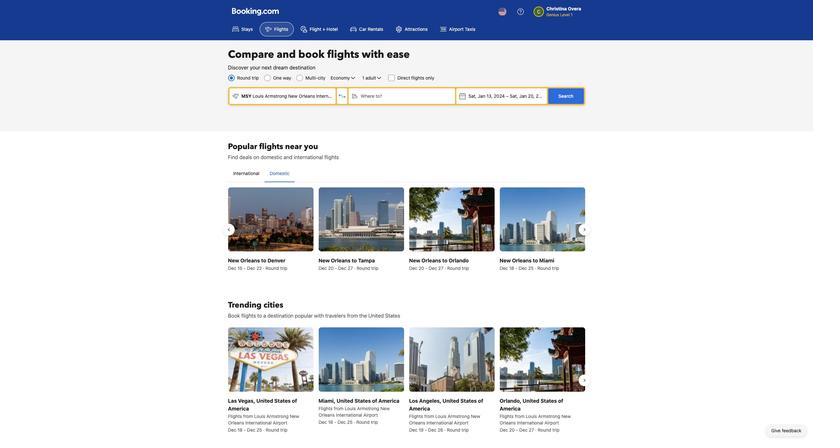 Task type: locate. For each thing, give the bounding box(es) containing it.
popular flights near you find deals on domestic and international flights
[[228, 141, 339, 160]]

booking.com logo image
[[232, 8, 279, 15], [232, 8, 279, 15]]

united inside 'trending cities book flights to a destination popular with travelers from the united states'
[[369, 313, 384, 319]]

from down miami,
[[334, 406, 344, 411]]

from inside 'trending cities book flights to a destination popular with travelers from the united states'
[[347, 313, 358, 319]]

sat,
[[469, 93, 477, 99], [510, 93, 519, 99]]

united right orlando,
[[523, 398, 540, 404]]

region containing new orleans to denver
[[223, 185, 591, 274]]

2 horizontal spatial 18
[[510, 265, 515, 271]]

2024 left –
[[494, 93, 505, 99]]

orleans down miami,
[[319, 412, 335, 418]]

miami, united states of america flights from louis armstrong new orleans international airport dec 18 - dec 25 · round trip
[[319, 398, 400, 425]]

1 vertical spatial and
[[284, 154, 293, 160]]

round
[[237, 75, 251, 81], [266, 265, 279, 271], [357, 265, 370, 271], [448, 265, 461, 271], [538, 265, 551, 271], [357, 419, 370, 425], [266, 427, 279, 433], [447, 427, 461, 433], [538, 427, 552, 433]]

2024
[[494, 93, 505, 99], [536, 93, 547, 99]]

orlando,
[[500, 398, 522, 404]]

new inside new orleans to miami dec 18 - dec 25 · round trip
[[500, 258, 511, 264]]

give
[[772, 428, 781, 433]]

flights
[[274, 26, 288, 32], [319, 406, 333, 411], [228, 413, 242, 419], [409, 413, 423, 419], [500, 413, 514, 419]]

united
[[369, 313, 384, 319], [257, 398, 273, 404], [337, 398, 354, 404], [443, 398, 460, 404], [523, 398, 540, 404]]

0 horizontal spatial with
[[314, 313, 324, 319]]

round inside new orleans to orlando dec 20 - dec 27 · round trip
[[448, 265, 461, 271]]

region
[[223, 185, 591, 274], [223, 325, 591, 436]]

· inside miami, united states of america flights from louis armstrong new orleans international airport dec 18 - dec 25 · round trip
[[354, 419, 355, 425]]

to left tampa
[[352, 258, 357, 264]]

dream
[[273, 65, 288, 70]]

orlando, united states of america flights from louis armstrong new orleans international airport dec 20 - dec 27 · round trip
[[500, 398, 571, 433]]

states inside 'trending cities book flights to a destination popular with travelers from the united states'
[[386, 313, 401, 319]]

vegas,
[[238, 398, 255, 404]]

1 horizontal spatial 2024
[[536, 93, 547, 99]]

flights right international
[[325, 154, 339, 160]]

your
[[250, 65, 260, 70]]

trip inside new orleans to miami dec 18 - dec 25 · round trip
[[553, 265, 560, 271]]

destination inside 'trending cities book flights to a destination popular with travelers from the united states'
[[268, 313, 294, 319]]

2 horizontal spatial 25
[[529, 265, 534, 271]]

from down orlando,
[[515, 413, 525, 419]]

cities
[[264, 300, 284, 311]]

to for denver
[[261, 258, 267, 264]]

new inside new orleans to tampa dec 20 - dec 27 · round trip
[[319, 258, 330, 264]]

orleans down orlando,
[[500, 420, 516, 425]]

orleans inside las vegas, united states of america flights from louis armstrong new orleans international airport dec 18 - dec 25 · round trip
[[228, 420, 244, 425]]

car rentals link
[[345, 22, 389, 36]]

1 adult
[[363, 75, 376, 81]]

to left orlando
[[443, 258, 448, 264]]

united right the
[[369, 313, 384, 319]]

angeles,
[[420, 398, 442, 404]]

to for miami
[[533, 258, 538, 264]]

states inside las vegas, united states of america flights from louis armstrong new orleans international airport dec 18 - dec 25 · round trip
[[275, 398, 291, 404]]

adult
[[366, 75, 376, 81]]

flights down trending
[[242, 313, 256, 319]]

27 inside new orleans to orlando dec 20 - dec 27 · round trip
[[439, 265, 444, 271]]

1 horizontal spatial 18
[[328, 419, 333, 425]]

27 inside new orleans to tampa dec 20 - dec 27 · round trip
[[348, 265, 353, 271]]

states inside los angeles, united states of america flights from louis armstrong new orleans international airport dec 19 - dec 26 · round trip
[[461, 398, 477, 404]]

new orleans to orlando dec 20 - dec 27 · round trip
[[409, 258, 469, 271]]

2 of from the left
[[372, 398, 378, 404]]

round trip
[[237, 75, 259, 81]]

flights
[[327, 47, 359, 62], [412, 75, 425, 81], [259, 141, 283, 152], [325, 154, 339, 160], [242, 313, 256, 319]]

new orleans to denver dec 15 - dec 22 · round trip
[[228, 258, 288, 271]]

new orleans to orlando image
[[409, 187, 495, 252]]

1 horizontal spatial 25
[[347, 419, 353, 425]]

destination
[[290, 65, 316, 70], [268, 313, 294, 319]]

1 horizontal spatial sat,
[[510, 93, 519, 99]]

armstrong
[[265, 93, 287, 99], [357, 406, 379, 411], [267, 413, 289, 419], [448, 413, 470, 419], [539, 413, 561, 419]]

1 2024 from the left
[[494, 93, 505, 99]]

orleans inside miami, united states of america flights from louis armstrong new orleans international airport dec 18 - dec 25 · round trip
[[319, 412, 335, 418]]

los
[[409, 398, 418, 404]]

25
[[529, 265, 534, 271], [347, 419, 353, 425], [257, 427, 262, 433]]

· inside new orleans to miami dec 18 - dec 25 · round trip
[[535, 265, 537, 271]]

- inside miami, united states of america flights from louis armstrong new orleans international airport dec 18 - dec 25 · round trip
[[335, 419, 337, 425]]

to up 22
[[261, 258, 267, 264]]

flights up domestic
[[259, 141, 283, 152]]

louis inside miami, united states of america flights from louis armstrong new orleans international airport dec 18 - dec 25 · round trip
[[345, 406, 356, 411]]

america down los
[[409, 406, 430, 411]]

of inside las vegas, united states of america flights from louis armstrong new orleans international airport dec 18 - dec 25 · round trip
[[292, 398, 297, 404]]

where
[[361, 93, 375, 99]]

round inside new orleans to denver dec 15 - dec 22 · round trip
[[266, 265, 279, 271]]

and down 'near'
[[284, 154, 293, 160]]

discover
[[228, 65, 249, 70]]

1 vertical spatial with
[[314, 313, 324, 319]]

1 horizontal spatial jan
[[520, 93, 527, 99]]

tab list
[[228, 165, 586, 183]]

orleans inside orlando, united states of america flights from louis armstrong new orleans international airport dec 20 - dec 27 · round trip
[[500, 420, 516, 425]]

dec
[[228, 265, 237, 271], [247, 265, 255, 271], [319, 265, 327, 271], [338, 265, 347, 271], [409, 265, 418, 271], [429, 265, 437, 271], [500, 265, 508, 271], [519, 265, 527, 271], [319, 419, 327, 425], [338, 419, 346, 425], [228, 427, 237, 433], [247, 427, 256, 433], [409, 427, 418, 433], [428, 427, 437, 433], [500, 427, 508, 433], [520, 427, 528, 433]]

0 vertical spatial destination
[[290, 65, 316, 70]]

and up dream
[[277, 47, 296, 62]]

4 of from the left
[[559, 398, 564, 404]]

1 vertical spatial 1
[[363, 75, 365, 81]]

new inside miami, united states of america flights from louis armstrong new orleans international airport dec 18 - dec 25 · round trip
[[381, 406, 390, 411]]

0 horizontal spatial 1
[[363, 75, 365, 81]]

destination up multi-
[[290, 65, 316, 70]]

2 vertical spatial 18
[[238, 427, 243, 433]]

1 vertical spatial 25
[[347, 419, 353, 425]]

louis inside las vegas, united states of america flights from louis armstrong new orleans international airport dec 18 - dec 25 · round trip
[[254, 413, 265, 419]]

to left a in the left bottom of the page
[[257, 313, 262, 319]]

popular
[[295, 313, 313, 319]]

0 vertical spatial with
[[362, 47, 384, 62]]

2024 right the 20,
[[536, 93, 547, 99]]

jan left 13,
[[478, 93, 486, 99]]

give feedback button
[[767, 425, 807, 437]]

new inside los angeles, united states of america flights from louis armstrong new orleans international airport dec 19 - dec 26 · round trip
[[471, 413, 481, 419]]

orleans left orlando
[[422, 258, 441, 264]]

0 vertical spatial 18
[[510, 265, 515, 271]]

new inside las vegas, united states of america flights from louis armstrong new orleans international airport dec 18 - dec 25 · round trip
[[290, 413, 299, 419]]

1 of from the left
[[292, 398, 297, 404]]

20 inside new orleans to tampa dec 20 - dec 27 · round trip
[[328, 265, 334, 271]]

to left the miami
[[533, 258, 538, 264]]

flight
[[310, 26, 322, 32]]

to inside 'trending cities book flights to a destination popular with travelers from the united states'
[[257, 313, 262, 319]]

near
[[285, 141, 302, 152]]

trip inside new orleans to orlando dec 20 - dec 27 · round trip
[[462, 265, 469, 271]]

1 region from the top
[[223, 185, 591, 274]]

to
[[261, 258, 267, 264], [352, 258, 357, 264], [443, 258, 448, 264], [533, 258, 538, 264], [257, 313, 262, 319]]

1 horizontal spatial with
[[362, 47, 384, 62]]

0 horizontal spatial 18
[[238, 427, 243, 433]]

round inside los angeles, united states of america flights from louis armstrong new orleans international airport dec 19 - dec 26 · round trip
[[447, 427, 461, 433]]

- inside orlando, united states of america flights from louis armstrong new orleans international airport dec 20 - dec 27 · round trip
[[516, 427, 518, 433]]

27
[[348, 265, 353, 271], [439, 265, 444, 271], [529, 427, 534, 433]]

jan left the 20,
[[520, 93, 527, 99]]

find
[[228, 154, 238, 160]]

from
[[347, 313, 358, 319], [334, 406, 344, 411], [243, 413, 253, 419], [425, 413, 434, 419], [515, 413, 525, 419]]

with up adult
[[362, 47, 384, 62]]

america down las
[[228, 406, 249, 411]]

to inside new orleans to denver dec 15 - dec 22 · round trip
[[261, 258, 267, 264]]

orleans inside new orleans to orlando dec 20 - dec 27 · round trip
[[422, 258, 441, 264]]

2 region from the top
[[223, 325, 591, 436]]

1
[[571, 12, 573, 17], [363, 75, 365, 81]]

united right miami,
[[337, 398, 354, 404]]

orlando, united states of america image
[[500, 328, 586, 392]]

from inside miami, united states of america flights from louis armstrong new orleans international airport dec 18 - dec 25 · round trip
[[334, 406, 344, 411]]

1 left adult
[[363, 75, 365, 81]]

united right vegas,
[[257, 398, 273, 404]]

0 horizontal spatial 2024
[[494, 93, 505, 99]]

·
[[263, 265, 265, 271], [354, 265, 356, 271], [445, 265, 446, 271], [535, 265, 537, 271], [354, 419, 355, 425], [263, 427, 265, 433], [445, 427, 446, 433], [536, 427, 537, 433]]

united inside los angeles, united states of america flights from louis armstrong new orleans international airport dec 19 - dec 26 · round trip
[[443, 398, 460, 404]]

sat, right –
[[510, 93, 519, 99]]

international
[[316, 93, 343, 99], [233, 171, 260, 176], [336, 412, 362, 418], [246, 420, 272, 425], [427, 420, 453, 425], [518, 420, 544, 425]]

united right angeles,
[[443, 398, 460, 404]]

domestic
[[261, 154, 283, 160]]

to for tampa
[[352, 258, 357, 264]]

0 horizontal spatial 27
[[348, 265, 353, 271]]

1 vertical spatial region
[[223, 325, 591, 436]]

orleans up 19
[[409, 420, 426, 425]]

orleans up 22
[[241, 258, 260, 264]]

of inside orlando, united states of america flights from louis armstrong new orleans international airport dec 20 - dec 27 · round trip
[[559, 398, 564, 404]]

1 vertical spatial destination
[[268, 313, 294, 319]]

from down vegas,
[[243, 413, 253, 419]]

0 vertical spatial 1
[[571, 12, 573, 17]]

flights up economy at top left
[[327, 47, 359, 62]]

orleans left tampa
[[331, 258, 351, 264]]

1 down overa
[[571, 12, 573, 17]]

airport inside orlando, united states of america flights from louis armstrong new orleans international airport dec 20 - dec 27 · round trip
[[545, 420, 559, 425]]

from down angeles,
[[425, 413, 434, 419]]

orleans left the miami
[[513, 258, 532, 264]]

flights inside los angeles, united states of america flights from louis armstrong new orleans international airport dec 19 - dec 26 · round trip
[[409, 413, 423, 419]]

orleans inside new orleans to miami dec 18 - dec 25 · round trip
[[513, 258, 532, 264]]

with inside compare and book flights with ease discover your next dream destination
[[362, 47, 384, 62]]

2 vertical spatial 25
[[257, 427, 262, 433]]

destination down cities
[[268, 313, 294, 319]]

popular
[[228, 141, 257, 152]]

1 horizontal spatial 20
[[419, 265, 425, 271]]

one way
[[273, 75, 291, 81]]

christina overa genius level 1
[[547, 6, 582, 17]]

armstrong inside miami, united states of america flights from louis armstrong new orleans international airport dec 18 - dec 25 · round trip
[[357, 406, 379, 411]]

america
[[379, 398, 400, 404], [228, 406, 249, 411], [409, 406, 430, 411], [500, 406, 521, 411]]

miami,
[[319, 398, 336, 404]]

where to? button
[[349, 88, 456, 104]]

on
[[254, 154, 259, 160]]

0 vertical spatial 25
[[529, 265, 534, 271]]

1 vertical spatial 18
[[328, 419, 333, 425]]

orleans down las
[[228, 420, 244, 425]]

america left los
[[379, 398, 400, 404]]

sat, left 13,
[[469, 93, 477, 99]]

america down orlando,
[[500, 406, 521, 411]]

- inside new orleans to orlando dec 20 - dec 27 · round trip
[[426, 265, 428, 271]]

2 horizontal spatial 27
[[529, 427, 534, 433]]

stays
[[242, 26, 253, 32]]

car
[[359, 26, 367, 32]]

msy louis armstrong new orleans international airport
[[242, 93, 358, 99]]

15
[[238, 265, 243, 271]]

27 for orlando
[[439, 265, 444, 271]]

new
[[288, 93, 298, 99], [228, 258, 239, 264], [319, 258, 330, 264], [409, 258, 421, 264], [500, 258, 511, 264], [381, 406, 390, 411], [290, 413, 299, 419], [471, 413, 481, 419], [562, 413, 571, 419]]

with
[[362, 47, 384, 62], [314, 313, 324, 319]]

from left the
[[347, 313, 358, 319]]

orleans inside new orleans to tampa dec 20 - dec 27 · round trip
[[331, 258, 351, 264]]

1 horizontal spatial 1
[[571, 12, 573, 17]]

3 of from the left
[[478, 398, 484, 404]]

trending
[[228, 300, 262, 311]]

with right the popular
[[314, 313, 324, 319]]

0 vertical spatial region
[[223, 185, 591, 274]]

international inside las vegas, united states of america flights from louis armstrong new orleans international airport dec 18 - dec 25 · round trip
[[246, 420, 272, 425]]

0 horizontal spatial sat,
[[469, 93, 477, 99]]

to inside new orleans to orlando dec 20 - dec 27 · round trip
[[443, 258, 448, 264]]

- inside los angeles, united states of america flights from louis armstrong new orleans international airport dec 19 - dec 26 · round trip
[[425, 427, 427, 433]]

27 inside orlando, united states of america flights from louis armstrong new orleans international airport dec 20 - dec 27 · round trip
[[529, 427, 534, 433]]

1 horizontal spatial 27
[[439, 265, 444, 271]]

0 vertical spatial and
[[277, 47, 296, 62]]

attractions link
[[390, 22, 434, 36]]

new orleans to denver image
[[228, 187, 314, 252]]

19
[[419, 427, 424, 433]]

trip inside los angeles, united states of america flights from louis armstrong new orleans international airport dec 19 - dec 26 · round trip
[[462, 427, 469, 433]]

book
[[299, 47, 325, 62]]

destination inside compare and book flights with ease discover your next dream destination
[[290, 65, 316, 70]]

2 horizontal spatial 20
[[510, 427, 515, 433]]

jan
[[478, 93, 486, 99], [520, 93, 527, 99]]

to inside new orleans to miami dec 18 - dec 25 · round trip
[[533, 258, 538, 264]]

- inside new orleans to miami dec 18 - dec 25 · round trip
[[516, 265, 518, 271]]

20
[[328, 265, 334, 271], [419, 265, 425, 271], [510, 427, 515, 433]]

· inside las vegas, united states of america flights from louis armstrong new orleans international airport dec 18 - dec 25 · round trip
[[263, 427, 265, 433]]

0 horizontal spatial 25
[[257, 427, 262, 433]]

compare and book flights with ease discover your next dream destination
[[228, 47, 410, 70]]

0 horizontal spatial jan
[[478, 93, 486, 99]]

1 inside christina overa genius level 1
[[571, 12, 573, 17]]

international
[[294, 154, 323, 160]]

of inside los angeles, united states of america flights from louis armstrong new orleans international airport dec 19 - dec 26 · round trip
[[478, 398, 484, 404]]

0 horizontal spatial 20
[[328, 265, 334, 271]]

search button
[[549, 88, 584, 104]]

from inside orlando, united states of america flights from louis armstrong new orleans international airport dec 20 - dec 27 · round trip
[[515, 413, 525, 419]]

flights inside las vegas, united states of america flights from louis armstrong new orleans international airport dec 18 - dec 25 · round trip
[[228, 413, 242, 419]]



Task type: describe. For each thing, give the bounding box(es) containing it.
deals
[[240, 154, 252, 160]]

round inside new orleans to tampa dec 20 - dec 27 · round trip
[[357, 265, 370, 271]]

1 adult button
[[362, 74, 383, 82]]

next
[[262, 65, 272, 70]]

trip inside orlando, united states of america flights from louis armstrong new orleans international airport dec 20 - dec 27 · round trip
[[553, 427, 560, 433]]

- inside las vegas, united states of america flights from louis armstrong new orleans international airport dec 18 - dec 25 · round trip
[[244, 427, 246, 433]]

27 for tampa
[[348, 265, 353, 271]]

one
[[273, 75, 282, 81]]

trip inside las vegas, united states of america flights from louis armstrong new orleans international airport dec 18 - dec 25 · round trip
[[281, 427, 288, 433]]

1 jan from the left
[[478, 93, 486, 99]]

travelers
[[326, 313, 346, 319]]

armstrong inside los angeles, united states of america flights from louis armstrong new orleans international airport dec 19 - dec 26 · round trip
[[448, 413, 470, 419]]

flight + hotel
[[310, 26, 338, 32]]

rentals
[[368, 26, 384, 32]]

flight + hotel link
[[295, 22, 344, 36]]

and inside popular flights near you find deals on domestic and international flights
[[284, 154, 293, 160]]

stays link
[[227, 22, 259, 36]]

2 sat, from the left
[[510, 93, 519, 99]]

louis inside orlando, united states of america flights from louis armstrong new orleans international airport dec 20 - dec 27 · round trip
[[526, 413, 537, 419]]

america inside las vegas, united states of america flights from louis armstrong new orleans international airport dec 18 - dec 25 · round trip
[[228, 406, 249, 411]]

genius
[[547, 12, 560, 17]]

states inside orlando, united states of america flights from louis armstrong new orleans international airport dec 20 - dec 27 · round trip
[[541, 398, 557, 404]]

to for orlando
[[443, 258, 448, 264]]

round inside new orleans to miami dec 18 - dec 25 · round trip
[[538, 265, 551, 271]]

· inside new orleans to orlando dec 20 - dec 27 · round trip
[[445, 265, 446, 271]]

airport inside las vegas, united states of america flights from louis armstrong new orleans international airport dec 18 - dec 25 · round trip
[[273, 420, 288, 425]]

where to?
[[361, 93, 382, 99]]

level
[[561, 12, 570, 17]]

city
[[318, 75, 326, 81]]

20 inside orlando, united states of america flights from louis armstrong new orleans international airport dec 20 - dec 27 · round trip
[[510, 427, 515, 433]]

multi-
[[306, 75, 318, 81]]

united inside miami, united states of america flights from louis armstrong new orleans international airport dec 18 - dec 25 · round trip
[[337, 398, 354, 404]]

multi-city
[[306, 75, 326, 81]]

international inside los angeles, united states of america flights from louis armstrong new orleans international airport dec 19 - dec 26 · round trip
[[427, 420, 453, 425]]

18 inside new orleans to miami dec 18 - dec 25 · round trip
[[510, 265, 515, 271]]

book
[[228, 313, 240, 319]]

+
[[323, 26, 326, 32]]

from inside las vegas, united states of america flights from louis armstrong new orleans international airport dec 18 - dec 25 · round trip
[[243, 413, 253, 419]]

airport inside los angeles, united states of america flights from louis armstrong new orleans international airport dec 19 - dec 26 · round trip
[[454, 420, 469, 425]]

from inside los angeles, united states of america flights from louis armstrong new orleans international airport dec 19 - dec 26 · round trip
[[425, 413, 434, 419]]

trip inside miami, united states of america flights from louis armstrong new orleans international airport dec 18 - dec 25 · round trip
[[371, 419, 378, 425]]

only
[[426, 75, 435, 81]]

- inside new orleans to denver dec 15 - dec 22 · round trip
[[244, 265, 246, 271]]

round inside las vegas, united states of america flights from louis armstrong new orleans international airport dec 18 - dec 25 · round trip
[[266, 427, 279, 433]]

attractions
[[405, 26, 428, 32]]

america inside los angeles, united states of america flights from louis armstrong new orleans international airport dec 19 - dec 26 · round trip
[[409, 406, 430, 411]]

flights inside miami, united states of america flights from louis armstrong new orleans international airport dec 18 - dec 25 · round trip
[[319, 406, 333, 411]]

new inside orlando, united states of america flights from louis armstrong new orleans international airport dec 20 - dec 27 · round trip
[[562, 413, 571, 419]]

armstrong inside orlando, united states of america flights from louis armstrong new orleans international airport dec 20 - dec 27 · round trip
[[539, 413, 561, 419]]

international inside orlando, united states of america flights from louis armstrong new orleans international airport dec 20 - dec 27 · round trip
[[518, 420, 544, 425]]

2 2024 from the left
[[536, 93, 547, 99]]

economy
[[331, 75, 350, 81]]

las
[[228, 398, 237, 404]]

22
[[257, 265, 262, 271]]

los angeles, united states of america image
[[409, 328, 495, 392]]

united inside las vegas, united states of america flights from louis armstrong new orleans international airport dec 18 - dec 25 · round trip
[[257, 398, 273, 404]]

msy
[[242, 93, 252, 99]]

new orleans to tampa image
[[319, 187, 404, 252]]

20 for new orleans to tampa
[[328, 265, 334, 271]]

and inside compare and book flights with ease discover your next dream destination
[[277, 47, 296, 62]]

new orleans to miami dec 18 - dec 25 · round trip
[[500, 258, 560, 271]]

1 inside popup button
[[363, 75, 365, 81]]

new orleans to miami image
[[500, 187, 586, 252]]

- inside new orleans to tampa dec 20 - dec 27 · round trip
[[335, 265, 337, 271]]

domestic button
[[265, 165, 295, 182]]

america inside orlando, united states of america flights from louis armstrong new orleans international airport dec 20 - dec 27 · round trip
[[500, 406, 521, 411]]

ease
[[387, 47, 410, 62]]

sat, jan 13, 2024 – sat, jan 20, 2024
[[469, 93, 547, 99]]

25 inside miami, united states of america flights from louis armstrong new orleans international airport dec 18 - dec 25 · round trip
[[347, 419, 353, 425]]

to?
[[376, 93, 382, 99]]

new inside new orleans to orlando dec 20 - dec 27 · round trip
[[409, 258, 421, 264]]

13,
[[487, 93, 493, 99]]

with inside 'trending cities book flights to a destination popular with travelers from the united states'
[[314, 313, 324, 319]]

· inside new orleans to tampa dec 20 - dec 27 · round trip
[[354, 265, 356, 271]]

international inside miami, united states of america flights from louis armstrong new orleans international airport dec 18 - dec 25 · round trip
[[336, 412, 362, 418]]

26
[[438, 427, 444, 433]]

orleans down multi-
[[299, 93, 315, 99]]

domestic
[[270, 171, 290, 176]]

feedback
[[783, 428, 802, 433]]

trip inside new orleans to denver dec 15 - dec 22 · round trip
[[280, 265, 288, 271]]

armstrong inside las vegas, united states of america flights from louis armstrong new orleans international airport dec 18 - dec 25 · round trip
[[267, 413, 289, 419]]

new inside new orleans to denver dec 15 - dec 22 · round trip
[[228, 258, 239, 264]]

compare
[[228, 47, 274, 62]]

airport taxis
[[449, 26, 476, 32]]

united inside orlando, united states of america flights from louis armstrong new orleans international airport dec 20 - dec 27 · round trip
[[523, 398, 540, 404]]

round inside orlando, united states of america flights from louis armstrong new orleans international airport dec 20 - dec 27 · round trip
[[538, 427, 552, 433]]

flights left only on the top right of page
[[412, 75, 425, 81]]

the
[[360, 313, 367, 319]]

orleans inside los angeles, united states of america flights from louis armstrong new orleans international airport dec 19 - dec 26 · round trip
[[409, 420, 426, 425]]

· inside new orleans to denver dec 15 - dec 22 · round trip
[[263, 265, 265, 271]]

of inside miami, united states of america flights from louis armstrong new orleans international airport dec 18 - dec 25 · round trip
[[372, 398, 378, 404]]

overa
[[568, 6, 582, 11]]

christina
[[547, 6, 567, 11]]

18 inside miami, united states of america flights from louis armstrong new orleans international airport dec 18 - dec 25 · round trip
[[328, 419, 333, 425]]

trending cities book flights to a destination popular with travelers from the united states
[[228, 300, 401, 319]]

20,
[[528, 93, 535, 99]]

flights link
[[260, 22, 294, 36]]

international button
[[228, 165, 265, 182]]

tab list containing international
[[228, 165, 586, 183]]

orleans inside new orleans to denver dec 15 - dec 22 · round trip
[[241, 258, 260, 264]]

new orleans to tampa dec 20 - dec 27 · round trip
[[319, 258, 379, 271]]

taxis
[[465, 26, 476, 32]]

miami
[[540, 258, 555, 264]]

sat, jan 13, 2024 – sat, jan 20, 2024 button
[[457, 88, 547, 104]]

las vegas, united states of america image
[[228, 328, 314, 392]]

las vegas, united states of america flights from louis armstrong new orleans international airport dec 18 - dec 25 · round trip
[[228, 398, 299, 433]]

give feedback
[[772, 428, 802, 433]]

trip inside new orleans to tampa dec 20 - dec 27 · round trip
[[372, 265, 379, 271]]

way
[[283, 75, 291, 81]]

direct flights only
[[398, 75, 435, 81]]

states inside miami, united states of america flights from louis armstrong new orleans international airport dec 18 - dec 25 · round trip
[[355, 398, 371, 404]]

25 inside new orleans to miami dec 18 - dec 25 · round trip
[[529, 265, 534, 271]]

you
[[304, 141, 318, 152]]

flights inside 'trending cities book flights to a destination popular with travelers from the united states'
[[242, 313, 256, 319]]

airport taxis link
[[435, 22, 481, 36]]

· inside orlando, united states of america flights from louis armstrong new orleans international airport dec 20 - dec 27 · round trip
[[536, 427, 537, 433]]

miami, united states of america image
[[319, 328, 404, 392]]

tampa
[[358, 258, 375, 264]]

orlando
[[449, 258, 469, 264]]

flights inside compare and book flights with ease discover your next dream destination
[[327, 47, 359, 62]]

a
[[264, 313, 266, 319]]

25 inside las vegas, united states of america flights from louis armstrong new orleans international airport dec 18 - dec 25 · round trip
[[257, 427, 262, 433]]

region containing las vegas, united states of america
[[223, 325, 591, 436]]

round inside miami, united states of america flights from louis armstrong new orleans international airport dec 18 - dec 25 · round trip
[[357, 419, 370, 425]]

america inside miami, united states of america flights from louis armstrong new orleans international airport dec 18 - dec 25 · round trip
[[379, 398, 400, 404]]

international inside "button"
[[233, 171, 260, 176]]

flights inside orlando, united states of america flights from louis armstrong new orleans international airport dec 20 - dec 27 · round trip
[[500, 413, 514, 419]]

louis inside los angeles, united states of america flights from louis armstrong new orleans international airport dec 19 - dec 26 · round trip
[[436, 413, 447, 419]]

airport inside miami, united states of america flights from louis armstrong new orleans international airport dec 18 - dec 25 · round trip
[[364, 412, 378, 418]]

· inside los angeles, united states of america flights from louis armstrong new orleans international airport dec 19 - dec 26 · round trip
[[445, 427, 446, 433]]

los angeles, united states of america flights from louis armstrong new orleans international airport dec 19 - dec 26 · round trip
[[409, 398, 484, 433]]

–
[[506, 93, 509, 99]]

20 for new orleans to orlando
[[419, 265, 425, 271]]

hotel
[[327, 26, 338, 32]]

car rentals
[[359, 26, 384, 32]]

2 jan from the left
[[520, 93, 527, 99]]

search
[[559, 93, 574, 99]]

18 inside las vegas, united states of america flights from louis armstrong new orleans international airport dec 18 - dec 25 · round trip
[[238, 427, 243, 433]]

1 sat, from the left
[[469, 93, 477, 99]]



Task type: vqa. For each thing, say whether or not it's contained in the screenshot.
'AND' within the 'FLIGHT TRACKING YOUR DRIVER WILL TRACK YOUR FLIGHT AND WAIT FOR YOU IF IT'S DELAYED'
no



